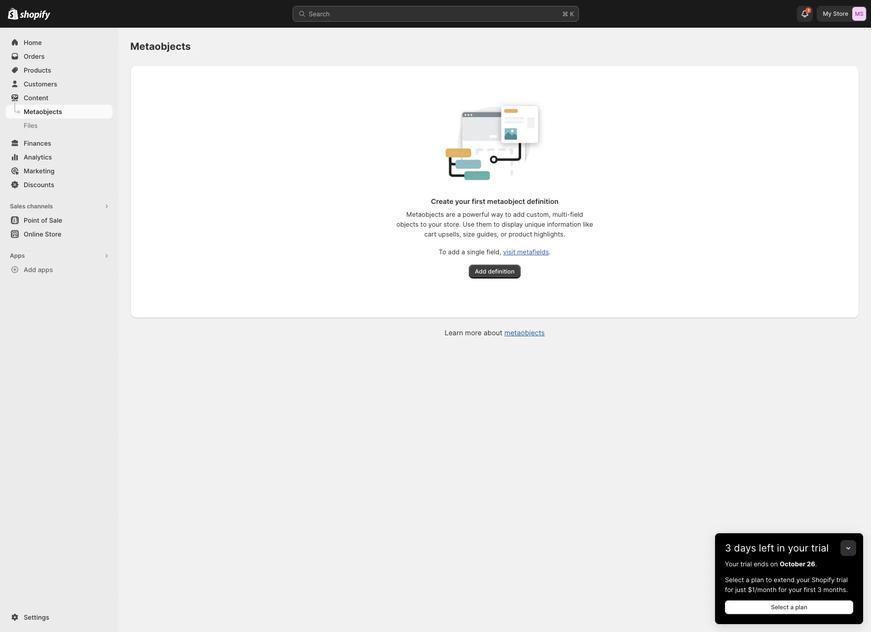 Task type: describe. For each thing, give the bounding box(es) containing it.
custom,
[[527, 210, 551, 218]]

about
[[484, 328, 503, 337]]

select for select a plan
[[771, 603, 789, 611]]

objects
[[397, 220, 419, 228]]

just
[[736, 586, 747, 594]]

marketing
[[24, 167, 55, 175]]

point of sale button
[[0, 213, 119, 227]]

or
[[501, 230, 507, 238]]

information
[[547, 220, 581, 228]]

plan for select a plan to extend your shopify trial for just $1/month for your first 3 months.
[[752, 576, 764, 584]]

add inside metaobjects are a powerful way to add custom, multi-field objects to your store. use them to display unique information like cart upsells, size guides, or product highlights.
[[513, 210, 525, 218]]

to add a single field, visit metafields .
[[439, 248, 551, 256]]

them
[[477, 220, 492, 228]]

0 horizontal spatial shopify image
[[8, 8, 18, 20]]

size
[[463, 230, 475, 238]]

. inside 3 days left in your trial element
[[816, 560, 817, 568]]

orders
[[24, 52, 45, 60]]

months.
[[824, 586, 848, 594]]

point of sale link
[[6, 213, 113, 227]]

point
[[24, 216, 39, 224]]

store for online store
[[45, 230, 61, 238]]

metaobject
[[487, 197, 525, 205]]

finances
[[24, 139, 51, 147]]

to inside select a plan to extend your shopify trial for just $1/month for your first 3 months.
[[766, 576, 772, 584]]

display
[[502, 220, 523, 228]]

powerful
[[463, 210, 490, 218]]

shopify
[[812, 576, 835, 584]]

my
[[823, 10, 832, 17]]

store.
[[444, 220, 461, 228]]

add apps button
[[6, 263, 113, 277]]

1 horizontal spatial shopify image
[[20, 10, 50, 20]]

select a plan
[[771, 603, 808, 611]]

0 horizontal spatial metaobjects
[[24, 108, 62, 116]]

analytics link
[[6, 150, 113, 164]]

first inside select a plan to extend your shopify trial for just $1/month for your first 3 months.
[[804, 586, 816, 594]]

products link
[[6, 63, 113, 77]]

metafields
[[518, 248, 549, 256]]

extend
[[774, 576, 795, 584]]

way
[[491, 210, 504, 218]]

like
[[583, 220, 593, 228]]

content
[[24, 94, 48, 102]]

create
[[431, 197, 454, 205]]

select a plan to extend your shopify trial for just $1/month for your first 3 months.
[[725, 576, 848, 594]]

select for select a plan to extend your shopify trial for just $1/month for your first 3 months.
[[725, 576, 744, 584]]

upsells,
[[438, 230, 461, 238]]

of
[[41, 216, 47, 224]]

unique
[[525, 220, 545, 228]]

visit
[[503, 248, 516, 256]]

3 inside select a plan to extend your shopify trial for just $1/month for your first 3 months.
[[818, 586, 822, 594]]

k
[[570, 10, 575, 18]]

guides,
[[477, 230, 499, 238]]

1 horizontal spatial definition
[[527, 197, 559, 205]]

a inside select a plan to extend your shopify trial for just $1/month for your first 3 months.
[[746, 576, 750, 584]]

finances link
[[6, 136, 113, 150]]

are
[[446, 210, 456, 218]]

online store link
[[6, 227, 113, 241]]

1 vertical spatial trial
[[741, 560, 752, 568]]

visit metafields link
[[503, 248, 549, 256]]

cart
[[425, 230, 437, 238]]

$1/month
[[748, 586, 777, 594]]

field,
[[487, 248, 502, 256]]

26
[[807, 560, 816, 568]]

my store
[[823, 10, 849, 17]]

products
[[24, 66, 51, 74]]

sales channels button
[[6, 199, 113, 213]]

add definition
[[475, 268, 515, 275]]

files
[[24, 121, 38, 129]]

select a plan link
[[725, 600, 854, 614]]

3 days left in your trial
[[725, 542, 829, 554]]

discounts link
[[6, 178, 113, 192]]

apps button
[[6, 249, 113, 263]]

multi-
[[553, 210, 570, 218]]

content link
[[6, 91, 113, 105]]

learn more about metaobjects
[[445, 328, 545, 337]]

left
[[759, 542, 775, 554]]

sales
[[10, 202, 25, 210]]

create your first metaobject definition
[[431, 197, 559, 205]]

metaobjects
[[505, 328, 545, 337]]

your down extend
[[789, 586, 802, 594]]

settings link
[[6, 610, 113, 624]]

add apps
[[24, 266, 53, 274]]

1
[[808, 8, 810, 13]]

your
[[725, 560, 739, 568]]



Task type: vqa. For each thing, say whether or not it's contained in the screenshot.
text field
no



Task type: locate. For each thing, give the bounding box(es) containing it.
a inside metaobjects are a powerful way to add custom, multi-field objects to your store. use them to display unique information like cart upsells, size guides, or product highlights.
[[457, 210, 461, 218]]

1 horizontal spatial 3
[[818, 586, 822, 594]]

discounts
[[24, 181, 54, 189]]

plan up $1/month at the right bottom
[[752, 576, 764, 584]]

0 vertical spatial definition
[[527, 197, 559, 205]]

1 horizontal spatial add
[[513, 210, 525, 218]]

channels
[[27, 202, 53, 210]]

your up are
[[455, 197, 470, 205]]

0 horizontal spatial first
[[472, 197, 486, 205]]

1 vertical spatial select
[[771, 603, 789, 611]]

add
[[513, 210, 525, 218], [448, 248, 460, 256]]

add for add definition
[[475, 268, 487, 275]]

1 horizontal spatial for
[[779, 586, 787, 594]]

for
[[725, 586, 734, 594], [779, 586, 787, 594]]

your inside metaobjects are a powerful way to add custom, multi-field objects to your store. use them to display unique information like cart upsells, size guides, or product highlights.
[[429, 220, 442, 228]]

metaobjects link
[[505, 328, 545, 337]]

search
[[309, 10, 330, 18]]

2 vertical spatial trial
[[837, 576, 848, 584]]

your
[[455, 197, 470, 205], [429, 220, 442, 228], [788, 542, 809, 554], [797, 576, 810, 584], [789, 586, 802, 594]]

3
[[725, 542, 732, 554], [818, 586, 822, 594]]

add up display
[[513, 210, 525, 218]]

plan down select a plan to extend your shopify trial for just $1/month for your first 3 months.
[[796, 603, 808, 611]]

0 vertical spatial 3
[[725, 542, 732, 554]]

0 vertical spatial first
[[472, 197, 486, 205]]

plan inside select a plan to extend your shopify trial for just $1/month for your first 3 months.
[[752, 576, 764, 584]]

3 down the shopify
[[818, 586, 822, 594]]

your inside dropdown button
[[788, 542, 809, 554]]

on
[[771, 560, 778, 568]]

0 vertical spatial select
[[725, 576, 744, 584]]

1 horizontal spatial add
[[475, 268, 487, 275]]

2 vertical spatial metaobjects
[[407, 210, 444, 218]]

customers
[[24, 80, 57, 88]]

shopify image
[[8, 8, 18, 20], [20, 10, 50, 20]]

customers link
[[6, 77, 113, 91]]

0 horizontal spatial definition
[[488, 268, 515, 275]]

to up $1/month at the right bottom
[[766, 576, 772, 584]]

select inside select a plan to extend your shopify trial for just $1/month for your first 3 months.
[[725, 576, 744, 584]]

sales channels
[[10, 202, 53, 210]]

add definition link
[[469, 265, 521, 278]]

store for my store
[[834, 10, 849, 17]]

definition
[[527, 197, 559, 205], [488, 268, 515, 275]]

to up cart
[[421, 220, 427, 228]]

select down select a plan to extend your shopify trial for just $1/month for your first 3 months.
[[771, 603, 789, 611]]

point of sale
[[24, 216, 62, 224]]

apps
[[10, 252, 25, 259]]

1 vertical spatial definition
[[488, 268, 515, 275]]

apps
[[38, 266, 53, 274]]

my store image
[[853, 7, 867, 21]]

add right to
[[448, 248, 460, 256]]

0 horizontal spatial add
[[448, 248, 460, 256]]

select up just on the bottom right of the page
[[725, 576, 744, 584]]

plan for select a plan
[[796, 603, 808, 611]]

your trial ends on october 26 .
[[725, 560, 817, 568]]

for down extend
[[779, 586, 787, 594]]

online
[[24, 230, 43, 238]]

online store
[[24, 230, 61, 238]]

1 horizontal spatial metaobjects
[[130, 40, 191, 52]]

0 horizontal spatial for
[[725, 586, 734, 594]]

for left just on the bottom right of the page
[[725, 586, 734, 594]]

0 vertical spatial trial
[[812, 542, 829, 554]]

2 horizontal spatial metaobjects
[[407, 210, 444, 218]]

1 vertical spatial .
[[816, 560, 817, 568]]

0 vertical spatial store
[[834, 10, 849, 17]]

single
[[467, 248, 485, 256]]

first up powerful
[[472, 197, 486, 205]]

trial right "your"
[[741, 560, 752, 568]]

a down select a plan to extend your shopify trial for just $1/month for your first 3 months.
[[791, 603, 794, 611]]

.
[[549, 248, 551, 256], [816, 560, 817, 568]]

a right are
[[457, 210, 461, 218]]

use
[[463, 220, 475, 228]]

0 horizontal spatial trial
[[741, 560, 752, 568]]

0 vertical spatial add
[[513, 210, 525, 218]]

a
[[457, 210, 461, 218], [462, 248, 465, 256], [746, 576, 750, 584], [791, 603, 794, 611]]

0 horizontal spatial plan
[[752, 576, 764, 584]]

october
[[780, 560, 806, 568]]

1 horizontal spatial store
[[834, 10, 849, 17]]

0 vertical spatial .
[[549, 248, 551, 256]]

. up the shopify
[[816, 560, 817, 568]]

your up cart
[[429, 220, 442, 228]]

1 for from the left
[[725, 586, 734, 594]]

⌘ k
[[563, 10, 575, 18]]

plan
[[752, 576, 764, 584], [796, 603, 808, 611]]

0 horizontal spatial .
[[549, 248, 551, 256]]

trial
[[812, 542, 829, 554], [741, 560, 752, 568], [837, 576, 848, 584]]

to
[[439, 248, 446, 256]]

orders link
[[6, 49, 113, 63]]

2 horizontal spatial trial
[[837, 576, 848, 584]]

add inside button
[[24, 266, 36, 274]]

product
[[509, 230, 533, 238]]

definition inside add definition link
[[488, 268, 515, 275]]

1 horizontal spatial select
[[771, 603, 789, 611]]

to up display
[[505, 210, 512, 218]]

3 up "your"
[[725, 542, 732, 554]]

0 horizontal spatial add
[[24, 266, 36, 274]]

to down way
[[494, 220, 500, 228]]

store right my
[[834, 10, 849, 17]]

your up october
[[788, 542, 809, 554]]

home
[[24, 39, 42, 46]]

metaobjects are a powerful way to add custom, multi-field objects to your store. use them to display unique information like cart upsells, size guides, or product highlights.
[[397, 210, 593, 238]]

metaobjects
[[130, 40, 191, 52], [24, 108, 62, 116], [407, 210, 444, 218]]

1 horizontal spatial trial
[[812, 542, 829, 554]]

1 vertical spatial add
[[448, 248, 460, 256]]

settings
[[24, 613, 49, 621]]

highlights.
[[534, 230, 566, 238]]

3 inside dropdown button
[[725, 542, 732, 554]]

add left apps
[[24, 266, 36, 274]]

metaobjects inside metaobjects are a powerful way to add custom, multi-field objects to your store. use them to display unique information like cart upsells, size guides, or product highlights.
[[407, 210, 444, 218]]

trial inside select a plan to extend your shopify trial for just $1/month for your first 3 months.
[[837, 576, 848, 584]]

days
[[734, 542, 757, 554]]

field
[[570, 210, 583, 218]]

0 horizontal spatial store
[[45, 230, 61, 238]]

trial inside dropdown button
[[812, 542, 829, 554]]

ends
[[754, 560, 769, 568]]

store down sale
[[45, 230, 61, 238]]

0 vertical spatial plan
[[752, 576, 764, 584]]

a up just on the bottom right of the page
[[746, 576, 750, 584]]

add for add apps
[[24, 266, 36, 274]]

1 vertical spatial 3
[[818, 586, 822, 594]]

marketing link
[[6, 164, 113, 178]]

sale
[[49, 216, 62, 224]]

1 horizontal spatial first
[[804, 586, 816, 594]]

0 vertical spatial metaobjects
[[130, 40, 191, 52]]

first down the shopify
[[804, 586, 816, 594]]

more
[[465, 328, 482, 337]]

to
[[505, 210, 512, 218], [421, 220, 427, 228], [494, 220, 500, 228], [766, 576, 772, 584]]

3 days left in your trial button
[[716, 533, 864, 554]]

1 horizontal spatial .
[[816, 560, 817, 568]]

trial up 26
[[812, 542, 829, 554]]

1 vertical spatial metaobjects
[[24, 108, 62, 116]]

definition down to add a single field, visit metafields .
[[488, 268, 515, 275]]

learn
[[445, 328, 463, 337]]

. down the highlights.
[[549, 248, 551, 256]]

definition up custom,
[[527, 197, 559, 205]]

metaobjects link
[[6, 105, 113, 119]]

analytics
[[24, 153, 52, 161]]

online store button
[[0, 227, 119, 241]]

2 for from the left
[[779, 586, 787, 594]]

1 vertical spatial first
[[804, 586, 816, 594]]

1 horizontal spatial plan
[[796, 603, 808, 611]]

add down single
[[475, 268, 487, 275]]

1 button
[[798, 6, 814, 22]]

store inside online store link
[[45, 230, 61, 238]]

0 horizontal spatial 3
[[725, 542, 732, 554]]

3 days left in your trial element
[[716, 559, 864, 624]]

1 vertical spatial plan
[[796, 603, 808, 611]]

files link
[[6, 119, 113, 132]]

a left single
[[462, 248, 465, 256]]

trial up months.
[[837, 576, 848, 584]]

in
[[777, 542, 786, 554]]

1 vertical spatial store
[[45, 230, 61, 238]]

⌘
[[563, 10, 569, 18]]

0 horizontal spatial select
[[725, 576, 744, 584]]

your down 26
[[797, 576, 810, 584]]



